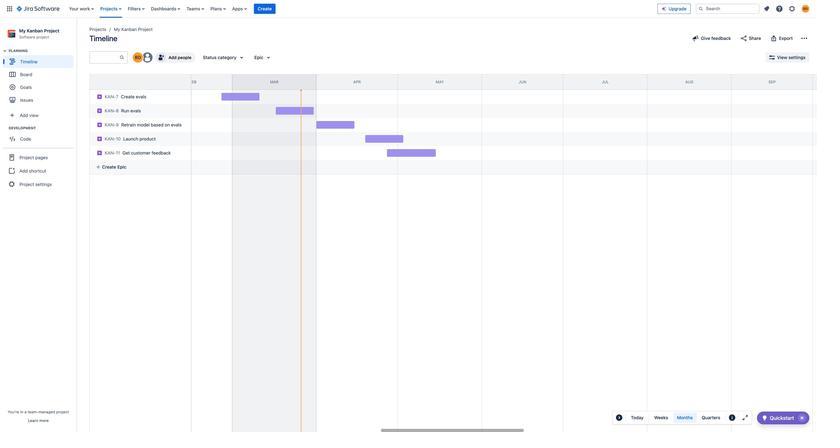Task type: describe. For each thing, give the bounding box(es) containing it.
export icon image
[[770, 34, 778, 42]]

settings image
[[789, 5, 796, 13]]

sidebar navigation image
[[70, 26, 84, 38]]

2 column header from the left
[[813, 74, 817, 89]]

check image
[[761, 414, 769, 422]]

sidebar element
[[0, 18, 77, 432]]

heading for the development icon
[[9, 126, 76, 131]]

dismiss quickstart image
[[797, 413, 808, 423]]

1 epic image from the top
[[97, 94, 102, 99]]

1 horizontal spatial list
[[761, 3, 814, 15]]

Search field
[[696, 4, 760, 14]]

0 horizontal spatial list
[[66, 0, 658, 18]]

development image
[[1, 124, 9, 132]]

1 column header from the left
[[70, 74, 154, 89]]

planning image
[[1, 47, 9, 55]]

3 epic image from the top
[[97, 122, 102, 127]]



Task type: vqa. For each thing, say whether or not it's contained in the screenshot.
'COLUMN HEADER'
yes



Task type: locate. For each thing, give the bounding box(es) containing it.
row group
[[89, 74, 191, 90], [86, 90, 191, 174]]

timeline grid
[[70, 74, 817, 432]]

0 horizontal spatial column header
[[70, 74, 154, 89]]

search image
[[699, 6, 704, 11]]

group
[[3, 48, 76, 108], [3, 126, 76, 147], [3, 148, 74, 193], [651, 413, 725, 423]]

2 epic image from the top
[[97, 108, 102, 113]]

row
[[90, 74, 191, 90], [86, 102, 191, 118], [86, 116, 191, 132], [86, 130, 191, 146], [86, 144, 191, 160]]

appswitcher icon image
[[6, 5, 13, 13]]

goal image
[[10, 84, 15, 90]]

your profile and settings image
[[802, 5, 810, 13]]

None search field
[[696, 4, 760, 14]]

heading
[[9, 48, 76, 53], [9, 126, 76, 131]]

banner
[[0, 0, 817, 18]]

0 vertical spatial heading
[[9, 48, 76, 53]]

primary element
[[4, 0, 658, 18]]

help image
[[776, 5, 784, 13]]

notifications image
[[763, 5, 771, 13]]

Search timeline text field
[[90, 52, 119, 63]]

list item
[[254, 0, 276, 18]]

epic image
[[97, 94, 102, 99], [97, 108, 102, 113], [97, 122, 102, 127], [97, 136, 102, 141], [97, 150, 102, 156]]

add people image
[[157, 54, 165, 61]]

1 horizontal spatial column header
[[813, 74, 817, 89]]

list
[[66, 0, 658, 18], [761, 3, 814, 15]]

1 vertical spatial heading
[[9, 126, 76, 131]]

column header
[[70, 74, 154, 89], [813, 74, 817, 89]]

heading for planning icon
[[9, 48, 76, 53]]

1 heading from the top
[[9, 48, 76, 53]]

jira software image
[[17, 5, 59, 13], [17, 5, 59, 13]]

4 epic image from the top
[[97, 136, 102, 141]]

5 epic image from the top
[[97, 150, 102, 156]]

enter full screen image
[[742, 414, 749, 422]]

2 heading from the top
[[9, 126, 76, 131]]



